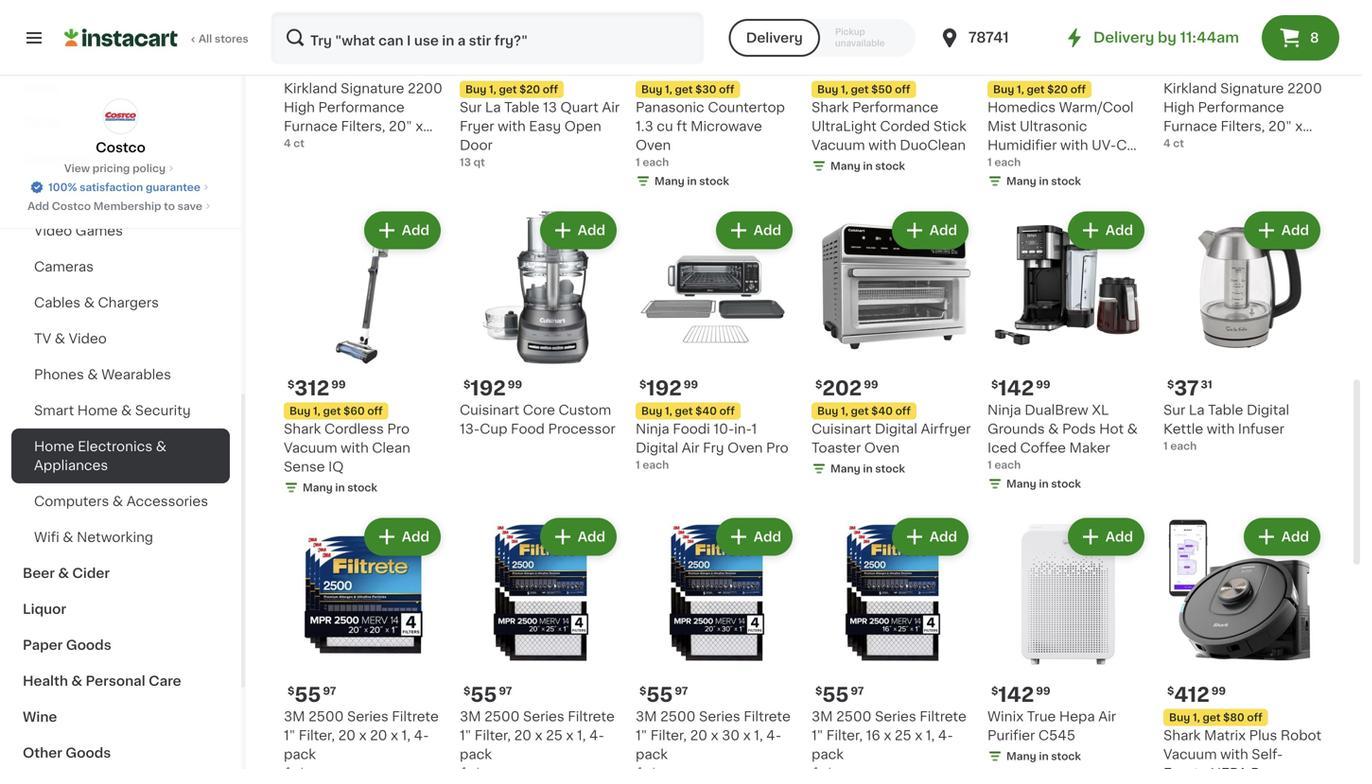 Task type: describe. For each thing, give the bounding box(es) containing it.
paper goods link
[[11, 627, 230, 663]]

cuisinart for toaster
[[812, 422, 872, 436]]

off for 412
[[1247, 712, 1263, 723]]

& inside 'homedics warm/cool mist ultrasonic humidifier with uv-c technology & remote'
[[1069, 158, 1080, 171]]

stock down shark cordless pro vacuum with clean sense iq
[[347, 482, 377, 493]]

smart home & security
[[34, 404, 191, 417]]

oven inside panasonic countertop 1.3 cu ft microwave oven 1 each
[[636, 139, 671, 152]]

microwave
[[691, 120, 762, 133]]

stock down coffee
[[1051, 479, 1081, 489]]

costco logo image
[[103, 98, 139, 134]]

humidifier
[[988, 139, 1057, 152]]

37 for kirkland signature 2200 high performance furnace filters, 20" x 30" x 1", 4-pack
[[295, 57, 319, 77]]

1", inside kirkland signature 2200 high performance furnace filters, 20" x 30" x 1", 4-pack
[[322, 139, 336, 152]]

networking
[[77, 531, 153, 544]]

add button for sur la table digital kettle with infuser
[[1246, 213, 1319, 247]]

tv & video
[[34, 332, 107, 345]]

buy for 112
[[465, 84, 487, 95]]

92
[[998, 57, 1025, 77]]

pro inside shark cordless pro vacuum with clean sense iq
[[387, 422, 410, 436]]

to
[[164, 201, 175, 211]]

countertop
[[708, 101, 785, 114]]

vacuum inside the shark performance ultralight corded stick vacuum with duoclean
[[812, 139, 865, 152]]

get for 162
[[675, 84, 693, 95]]

8
[[1310, 31, 1319, 44]]

stock down 'c545'
[[1051, 751, 1081, 762]]

30"
[[284, 139, 308, 152]]

computers
[[34, 495, 109, 508]]

off for 162
[[719, 84, 735, 95]]

3m 2500 series filtrete 1" filter, 20 x 20 x 1, 4- pack
[[284, 710, 439, 761]]

shark inside the shark performance ultralight corded stick vacuum with duoclean
[[812, 101, 849, 114]]

2 192 from the left
[[646, 378, 682, 398]]

audio link
[[11, 177, 230, 213]]

all stores
[[199, 34, 248, 44]]

stock down panasonic countertop 1.3 cu ft microwave oven 1 each
[[699, 176, 729, 186]]

37 inside '37 kirkland signature 2200 high performance furnace filters, 20" x 20" x 1", 4-pack'
[[1174, 57, 1199, 77]]

142 for ninja dualbrew xl grounds & pods hot & iced coffee maker
[[998, 378, 1034, 398]]

furnace inside kirkland signature 2200 high performance furnace filters, 20" x 30" x 1", 4-pack
[[284, 120, 338, 133]]

in down iq at the left
[[335, 482, 345, 493]]

1 vertical spatial video
[[69, 332, 107, 345]]

& up networking
[[112, 495, 123, 508]]

la for 1
[[1189, 403, 1205, 417]]

smart
[[34, 404, 74, 417]]

cables
[[34, 296, 81, 309]]

$ up grounds on the bottom right
[[991, 379, 998, 390]]

1, inside 3m 2500 series filtrete 1" filter, 20 x 25 x 1, 4- pack
[[577, 729, 586, 742]]

games
[[75, 224, 123, 237]]

stock down "technology"
[[1051, 176, 1081, 186]]

ninja foodi 10-in-1 digital air fry oven pro 1 each
[[636, 422, 789, 470]]

kirkland inside kirkland signature 2200 high performance furnace filters, 20" x 30" x 1", 4-pack
[[284, 82, 337, 95]]

off for 312
[[367, 406, 383, 416]]

duoclean
[[900, 139, 966, 152]]

get up homedics
[[1027, 84, 1045, 95]]

filters, inside '37 kirkland signature 2200 high performance furnace filters, 20" x 20" x 1", 4-pack'
[[1221, 120, 1265, 133]]

many down iced
[[1007, 479, 1037, 489]]

security
[[135, 404, 191, 417]]

20 for 3m 2500 series filtrete 1" filter, 20 x 30 x 1, 4- pack
[[690, 729, 708, 742]]

many in stock down "technology"
[[1007, 176, 1081, 186]]

off for 112
[[543, 84, 558, 95]]

open
[[565, 120, 602, 133]]

service type group
[[729, 19, 916, 57]]

99 for shark cordless pro vacuum with clean sense iq
[[331, 379, 346, 390]]

in down the shark performance ultralight corded stick vacuum with duoclean
[[863, 161, 873, 171]]

2200 inside '37 kirkland signature 2200 high performance furnace filters, 20" x 20" x 1", 4-pack'
[[1288, 82, 1322, 95]]

corded
[[880, 120, 930, 133]]

$80
[[1223, 712, 1245, 723]]

electronics link
[[11, 141, 230, 177]]

pricing
[[92, 163, 130, 174]]

1", inside '37 kirkland signature 2200 high performance furnace filters, 20" x 20" x 1", 4-pack'
[[1201, 139, 1215, 152]]

2500 for 3m 2500 series filtrete 1" filter, 20 x 30 x 1, 4- pack
[[660, 710, 696, 723]]

digital inside the sur la table digital kettle with infuser 1 each
[[1247, 403, 1290, 417]]

1, inside 3m 2500 series filtrete 1" filter, 20 x 20 x 1, 4- pack
[[402, 729, 411, 742]]

$ 55 97 for 3m 2500 series filtrete 1" filter, 20 x 20 x 1, 4- pack
[[288, 685, 336, 705]]

31 for kirkland signature 2200 high performance furnace filters, 20" x 30" x 1", 4-pack
[[321, 58, 333, 68]]

food
[[511, 422, 545, 436]]

other
[[23, 746, 62, 760]]

get for 412
[[1203, 712, 1221, 723]]

pro inside ninja foodi 10-in-1 digital air fry oven pro 1 each
[[766, 441, 789, 455]]

in down cuisinart digital airfryer toaster oven
[[863, 464, 873, 474]]

55 for 3m 2500 series filtrete 1" filter, 20 x 20 x 1, 4- pack
[[295, 685, 321, 705]]

1, inside '3m 2500 series filtrete 1" filter, 16 x 25 x 1, 4- pack'
[[926, 729, 935, 742]]

goods for other goods
[[66, 746, 111, 760]]

with inside the sur la table digital kettle with infuser 1 each
[[1207, 422, 1235, 436]]

$ 112 99
[[464, 57, 517, 77]]

1" for 3m 2500 series filtrete 1" filter, 20 x 20 x 1, 4- pack
[[284, 729, 295, 742]]

1 inside panasonic countertop 1.3 cu ft microwave oven 1 each
[[636, 157, 640, 167]]

kirkland signature 2200 high performance furnace filters, 20" x 30" x 1", 4-pack
[[284, 82, 443, 152]]

many down cu
[[655, 176, 685, 186]]

wifi & networking link
[[11, 519, 230, 555]]

8 button
[[1262, 15, 1340, 61]]

& right phones
[[87, 368, 98, 381]]

coffee
[[1020, 441, 1066, 455]]

easy
[[529, 120, 561, 133]]

3m for 3m 2500 series filtrete 1" filter, 20 x 20 x 1, 4- pack
[[284, 710, 305, 723]]

1, inside 3m 2500 series filtrete 1" filter, 20 x 30 x 1, 4- pack
[[754, 729, 763, 742]]

0 vertical spatial video
[[34, 224, 72, 237]]

sur la table 13 quart air fryer with easy open door 13 qt
[[460, 101, 620, 167]]

table for digital
[[1208, 403, 1244, 417]]

stock down the shark performance ultralight corded stick vacuum with duoclean
[[875, 161, 905, 171]]

2500 for 3m 2500 series filtrete 1" filter, 20 x 25 x 1, 4- pack
[[484, 710, 520, 723]]

product group containing 202
[[812, 208, 973, 480]]

3m for 3m 2500 series filtrete 1" filter, 16 x 25 x 1, 4- pack
[[812, 710, 833, 723]]

filtrete for 3m 2500 series filtrete 1" filter, 20 x 20 x 1, 4- pack
[[392, 710, 439, 723]]

& down phones & wearables link
[[121, 404, 132, 417]]

kirkland inside '37 kirkland signature 2200 high performance furnace filters, 20" x 20" x 1", 4-pack'
[[1164, 82, 1217, 95]]

$ up '3m 2500 series filtrete 1" filter, 16 x 25 x 1, 4- pack'
[[816, 686, 822, 696]]

4- for 3m 2500 series filtrete 1" filter, 20 x 25 x 1, 4- pack
[[589, 729, 604, 742]]

delivery by 11:44am
[[1094, 31, 1239, 44]]

filter, for 3m 2500 series filtrete 1" filter, 20 x 30 x 1, 4- pack
[[651, 729, 687, 742]]

quart
[[561, 101, 599, 114]]

series for 3m 2500 series filtrete 1" filter, 20 x 25 x 1, 4- pack
[[523, 710, 565, 723]]

add for 3m 2500 series filtrete 1" filter, 16 x 25 x 1, 4- pack
[[930, 530, 957, 544]]

appliances
[[34, 459, 108, 472]]

buy down 212
[[817, 84, 839, 95]]

$ 312 99
[[288, 378, 346, 398]]

vacuum inside shark cordless pro vacuum with clean sense iq
[[284, 441, 337, 455]]

product group containing 412
[[1164, 514, 1325, 769]]

oven inside cuisinart digital airfryer toaster oven
[[865, 441, 900, 455]]

xl
[[1092, 403, 1109, 417]]

& right health
[[71, 675, 82, 688]]

$ 142 99 for winix true hepa air purifier c545
[[991, 685, 1051, 705]]

sur for sur la table 13 quart air fryer with easy open door
[[460, 101, 482, 114]]

ninja for dualbrew
[[988, 403, 1021, 417]]

0 horizontal spatial costco
[[52, 201, 91, 211]]

beer & cider
[[23, 567, 110, 580]]

2200 inside kirkland signature 2200 high performance furnace filters, 20" x 30" x 1", 4-pack
[[408, 82, 443, 95]]

stores
[[215, 34, 248, 44]]

1 inside ninja dualbrew xl grounds & pods hot & iced coffee maker 1 each
[[988, 460, 992, 470]]

& right beer
[[58, 567, 69, 580]]

health & personal care
[[23, 675, 181, 688]]

20" inside kirkland signature 2200 high performance furnace filters, 20" x 30" x 1", 4-pack
[[389, 120, 412, 133]]

fry
[[703, 441, 724, 455]]

add button for 3m 2500 series filtrete 1" filter, 20 x 30 x 1, 4- pack
[[718, 520, 791, 554]]

13-
[[460, 422, 480, 436]]

buy for 162
[[641, 84, 663, 95]]

1 horizontal spatial costco
[[96, 141, 146, 154]]

99 up cuisinart core custom 13-cup food processor at the left bottom of the page
[[508, 379, 522, 390]]

off up warm/cool
[[1071, 84, 1086, 95]]

$ up 3m 2500 series filtrete 1" filter, 20 x 20 x 1, 4- pack
[[288, 686, 295, 696]]

furnace inside '37 kirkland signature 2200 high performance furnace filters, 20" x 20" x 1", 4-pack'
[[1164, 120, 1218, 133]]

winix
[[988, 710, 1024, 723]]

add button for winix true hepa air purifier c545
[[1070, 520, 1143, 554]]

55 for 3m 2500 series filtrete 1" filter, 20 x 30 x 1, 4- pack
[[646, 685, 673, 705]]

tv & video link
[[11, 321, 230, 357]]

97 for 3m 2500 series filtrete 1" filter, 20 x 20 x 1, 4- pack
[[323, 686, 336, 696]]

off right $50
[[895, 84, 911, 95]]

paper
[[23, 639, 63, 652]]

wine link
[[11, 699, 230, 735]]

product group containing 37
[[1164, 208, 1325, 454]]

& right 'hot'
[[1127, 422, 1138, 436]]

hepa
[[1060, 710, 1095, 723]]

4 for kirkland signature 2200 high performance furnace filters, 20" x 30" x 1", 4-pack
[[284, 138, 291, 149]]

add button for 3m 2500 series filtrete 1" filter, 20 x 20 x 1, 4- pack
[[366, 520, 439, 554]]

add for 3m 2500 series filtrete 1" filter, 20 x 20 x 1, 4- pack
[[402, 530, 430, 544]]

97 for 3m 2500 series filtrete 1" filter, 20 x 25 x 1, 4- pack
[[499, 686, 512, 696]]

health & personal care link
[[11, 663, 230, 699]]

in down 'c545'
[[1039, 751, 1049, 762]]

care
[[149, 675, 181, 688]]

shark matrix plus robot vacuum with self- empty hepa base
[[1164, 729, 1322, 769]]

$ up winix
[[991, 686, 998, 696]]

instacart logo image
[[64, 26, 178, 49]]

hepa
[[1211, 767, 1248, 769]]

add button for 3m 2500 series filtrete 1" filter, 16 x 25 x 1, 4- pack
[[894, 520, 967, 554]]

$ 55 97 for 3m 2500 series filtrete 1" filter, 16 x 25 x 1, 4- pack
[[816, 685, 864, 705]]

many down toaster
[[831, 464, 861, 474]]

$ up ninja foodi 10-in-1 digital air fry oven pro 1 each
[[640, 379, 646, 390]]

buy 1, get $20 off for sur la table 13 quart air fryer with easy open door
[[465, 84, 558, 95]]

2500 for 3m 2500 series filtrete 1" filter, 20 x 20 x 1, 4- pack
[[308, 710, 344, 723]]

many in stock down toaster
[[831, 464, 905, 474]]

4 for kirkland signature 2200 high performance furnace filters, 20" x 20" x 1", 4-pack
[[1164, 138, 1171, 149]]

home inside home electronics & appliances
[[34, 440, 74, 453]]

add for shark cordless pro vacuum with clean sense iq
[[402, 224, 430, 237]]

performance inside '37 kirkland signature 2200 high performance furnace filters, 20" x 20" x 1", 4-pack'
[[1198, 101, 1284, 114]]

2 20 from the left
[[370, 729, 387, 742]]

wearables
[[101, 368, 171, 381]]

stock down cuisinart digital airfryer toaster oven
[[875, 464, 905, 474]]

$ inside $ 112 99
[[464, 58, 471, 68]]

empty
[[1164, 767, 1207, 769]]

phones
[[34, 368, 84, 381]]

$ up 3m 2500 series filtrete 1" filter, 20 x 25 x 1, 4- pack at the left bottom of the page
[[464, 686, 471, 696]]

by
[[1158, 31, 1177, 44]]

$ inside '$ 412 99'
[[1167, 686, 1174, 696]]

in down coffee
[[1039, 479, 1049, 489]]

2500 for 3m 2500 series filtrete 1" filter, 16 x 25 x 1, 4- pack
[[836, 710, 872, 723]]

view pricing policy
[[64, 163, 166, 174]]

10-
[[714, 422, 734, 436]]

add for winix true hepa air purifier c545
[[1106, 530, 1133, 544]]

filtrete for 3m 2500 series filtrete 1" filter, 16 x 25 x 1, 4- pack
[[920, 710, 967, 723]]

cu
[[657, 120, 673, 133]]

buy 1, get $40 off for 192
[[641, 406, 735, 416]]

many in stock down 'c545'
[[1007, 751, 1081, 762]]

filter, for 3m 2500 series filtrete 1" filter, 20 x 20 x 1, 4- pack
[[299, 729, 335, 742]]

cuisinart digital airfryer toaster oven
[[812, 422, 971, 455]]

in down "technology"
[[1039, 176, 1049, 186]]

ct for kirkland signature 2200 high performance furnace filters, 20" x 30" x 1", 4-pack
[[294, 138, 305, 149]]

computers & accessories
[[34, 495, 208, 508]]

$ up kettle
[[1167, 379, 1174, 390]]

add for 3m 2500 series filtrete 1" filter, 20 x 25 x 1, 4- pack
[[578, 530, 605, 544]]

buy 1, get $30 off
[[641, 84, 735, 95]]

filter, for 3m 2500 series filtrete 1" filter, 16 x 25 x 1, 4- pack
[[827, 729, 863, 742]]

get for 202
[[851, 406, 869, 416]]

pack for 3m 2500 series filtrete 1" filter, 20 x 25 x 1, 4- pack
[[460, 748, 492, 761]]

core
[[523, 403, 555, 417]]

cordless
[[324, 422, 384, 436]]

wine
[[23, 711, 57, 724]]

signature inside kirkland signature 2200 high performance furnace filters, 20" x 30" x 1", 4-pack
[[341, 82, 404, 95]]

& down dualbrew
[[1048, 422, 1059, 436]]

pack inside kirkland signature 2200 high performance furnace filters, 20" x 30" x 1", 4-pack
[[354, 139, 386, 152]]

baby link
[[11, 69, 230, 105]]

$ inside $ 162 99
[[640, 58, 646, 68]]

accessories
[[126, 495, 208, 508]]

1 $ 192 99 from the left
[[464, 378, 522, 398]]

dualbrew
[[1025, 403, 1089, 417]]

97 for 3m 2500 series filtrete 1" filter, 16 x 25 x 1, 4- pack
[[851, 686, 864, 696]]

$ 162 99
[[640, 57, 698, 77]]

pack for 3m 2500 series filtrete 1" filter, 20 x 30 x 1, 4- pack
[[636, 748, 668, 761]]

1 horizontal spatial 13
[[543, 101, 557, 114]]

wifi & networking
[[34, 531, 153, 544]]

stick
[[934, 120, 967, 133]]

delivery for delivery
[[746, 31, 803, 44]]

wifi
[[34, 531, 59, 544]]

product group containing 312
[[284, 208, 445, 499]]

$ 142 99 for ninja dualbrew xl grounds & pods hot & iced coffee maker
[[991, 378, 1051, 398]]

$ up 30"
[[288, 58, 295, 68]]

c545
[[1039, 729, 1076, 742]]

home electronics & appliances link
[[11, 429, 230, 483]]

beer & cider link
[[11, 555, 230, 591]]

0 vertical spatial home
[[77, 404, 118, 417]]

matrix
[[1204, 729, 1246, 742]]

25 for 20
[[546, 729, 563, 742]]

78741 button
[[938, 11, 1052, 64]]

filters, inside kirkland signature 2200 high performance furnace filters, 20" x 30" x 1", 4-pack
[[341, 120, 385, 133]]

1 horizontal spatial 20"
[[1164, 139, 1187, 152]]

99 up true
[[1036, 686, 1051, 696]]

panasonic
[[636, 101, 705, 114]]

100%
[[48, 182, 77, 193]]

filter, for 3m 2500 series filtrete 1" filter, 20 x 25 x 1, 4- pack
[[475, 729, 511, 742]]

in down panasonic countertop 1.3 cu ft microwave oven 1 each
[[687, 176, 697, 186]]

add for shark matrix plus robot vacuum with self- empty hepa base
[[1282, 530, 1309, 544]]

4- inside kirkland signature 2200 high performance furnace filters, 20" x 30" x 1", 4-pack
[[339, 139, 354, 152]]



Task type: locate. For each thing, give the bounding box(es) containing it.
vacuum down the ultralight
[[812, 139, 865, 152]]

many down the ultralight
[[831, 161, 861, 171]]

2 4 ct from the left
[[1164, 138, 1184, 149]]

shark up sense
[[284, 422, 321, 436]]

base
[[1251, 767, 1284, 769]]

0 vertical spatial cuisinart
[[460, 403, 520, 417]]

20 inside 3m 2500 series filtrete 1" filter, 20 x 30 x 1, 4- pack
[[690, 729, 708, 742]]

3m inside '3m 2500 series filtrete 1" filter, 16 x 25 x 1, 4- pack'
[[812, 710, 833, 723]]

20 for 3m 2500 series filtrete 1" filter, 20 x 20 x 1, 4- pack
[[338, 729, 356, 742]]

add button for shark cordless pro vacuum with clean sense iq
[[366, 213, 439, 247]]

2 filter, from the left
[[475, 729, 511, 742]]

ct for kirkland signature 2200 high performance furnace filters, 20" x 20" x 1", 4-pack
[[1173, 138, 1184, 149]]

each inside the sur la table digital kettle with infuser 1 each
[[1171, 441, 1197, 451]]

1" for 3m 2500 series filtrete 1" filter, 16 x 25 x 1, 4- pack
[[812, 729, 823, 742]]

100% satisfaction guarantee
[[48, 182, 200, 193]]

electronics inside home electronics & appliances
[[78, 440, 152, 453]]

buy 1, get $80 off
[[1169, 712, 1263, 723]]

shark
[[812, 101, 849, 114], [284, 422, 321, 436], [1164, 729, 1201, 742]]

& right cables
[[84, 296, 95, 309]]

product group
[[284, 208, 445, 499], [460, 208, 621, 439], [636, 208, 797, 473], [812, 208, 973, 480], [988, 208, 1149, 495], [1164, 208, 1325, 454], [284, 514, 445, 769], [460, 514, 621, 769], [636, 514, 797, 769], [812, 514, 973, 769], [988, 514, 1149, 768], [1164, 514, 1325, 769]]

0 horizontal spatial table
[[504, 101, 540, 114]]

1 vertical spatial la
[[1189, 403, 1205, 417]]

pack inside 3m 2500 series filtrete 1" filter, 20 x 20 x 1, 4- pack
[[284, 748, 316, 761]]

0 vertical spatial la
[[485, 101, 501, 114]]

costco down 100%
[[52, 201, 91, 211]]

4- inside '3m 2500 series filtrete 1" filter, 16 x 25 x 1, 4- pack'
[[938, 729, 953, 742]]

foodi
[[673, 422, 710, 436]]

1 2500 from the left
[[308, 710, 344, 723]]

1 horizontal spatial kirkland
[[1164, 82, 1217, 95]]

mist
[[988, 120, 1016, 133]]

1 horizontal spatial pro
[[766, 441, 789, 455]]

2 $ 142 99 from the top
[[991, 685, 1051, 705]]

$ up 3m 2500 series filtrete 1" filter, 20 x 30 x 1, 4- pack
[[640, 686, 646, 696]]

add for cuisinart digital airfryer toaster oven
[[930, 224, 957, 237]]

signature
[[341, 82, 404, 95], [1221, 82, 1284, 95]]

2 $20 from the left
[[1047, 84, 1068, 95]]

1 horizontal spatial delivery
[[1094, 31, 1155, 44]]

la up fryer
[[485, 101, 501, 114]]

1 vertical spatial $ 142 99
[[991, 685, 1051, 705]]

20" right c
[[1164, 139, 1187, 152]]

99 for ninja foodi 10-in-1 digital air fry oven pro
[[684, 379, 698, 390]]

4- inside 3m 2500 series filtrete 1" filter, 20 x 30 x 1, 4- pack
[[766, 729, 782, 742]]

delivery
[[1094, 31, 1155, 44], [746, 31, 803, 44]]

3 series from the left
[[699, 710, 740, 723]]

1 filters, from the left
[[341, 120, 385, 133]]

vacuum inside shark matrix plus robot vacuum with self- empty hepa base
[[1164, 748, 1217, 761]]

2 filtrete from the left
[[568, 710, 615, 723]]

satisfaction
[[80, 182, 143, 193]]

pro up clean on the left of page
[[387, 422, 410, 436]]

$ inside $ 202 99
[[816, 379, 822, 390]]

$50
[[871, 84, 893, 95]]

each inside ninja foodi 10-in-1 digital air fry oven pro 1 each
[[643, 460, 669, 470]]

0 vertical spatial 31
[[321, 58, 333, 68]]

Search field
[[272, 13, 703, 62]]

add button for cuisinart core custom 13-cup food processor
[[542, 213, 615, 247]]

signature inside '37 kirkland signature 2200 high performance furnace filters, 20" x 20" x 1", 4-pack'
[[1221, 82, 1284, 95]]

cider
[[72, 567, 110, 580]]

add
[[28, 201, 49, 211], [402, 224, 430, 237], [578, 224, 605, 237], [754, 224, 781, 237], [930, 224, 957, 237], [1106, 224, 1133, 237], [1282, 224, 1309, 237], [402, 530, 430, 544], [578, 530, 605, 544], [754, 530, 781, 544], [930, 530, 957, 544], [1106, 530, 1133, 544], [1282, 530, 1309, 544]]

97 up '3m 2500 series filtrete 1" filter, 16 x 25 x 1, 4- pack'
[[851, 686, 864, 696]]

3 1" from the left
[[636, 729, 647, 742]]

homedics
[[988, 101, 1056, 114]]

$ 192 99 up foodi
[[640, 378, 698, 398]]

filtrete inside 3m 2500 series filtrete 1" filter, 20 x 20 x 1, 4- pack
[[392, 710, 439, 723]]

1 horizontal spatial digital
[[875, 422, 918, 436]]

0 horizontal spatial $ 192 99
[[464, 378, 522, 398]]

video games link
[[11, 213, 230, 249]]

0 horizontal spatial shark
[[284, 422, 321, 436]]

off right $30
[[719, 84, 735, 95]]

air right hepa
[[1099, 710, 1116, 723]]

1 buy 1, get $40 off from the left
[[641, 406, 735, 416]]

air down foodi
[[682, 441, 700, 455]]

99 up buy 1, get $30 off
[[683, 58, 698, 68]]

2 $ 192 99 from the left
[[640, 378, 698, 398]]

2500 inside '3m 2500 series filtrete 1" filter, 16 x 25 x 1, 4- pack'
[[836, 710, 872, 723]]

2 3m from the left
[[460, 710, 481, 723]]

delivery left by
[[1094, 31, 1155, 44]]

97 up 3m 2500 series filtrete 1" filter, 20 x 30 x 1, 4- pack
[[675, 686, 688, 696]]

1 97 from the left
[[323, 686, 336, 696]]

3 3m from the left
[[636, 710, 657, 723]]

ultralight
[[812, 120, 877, 133]]

1 horizontal spatial 192
[[646, 378, 682, 398]]

$ up panasonic
[[640, 58, 646, 68]]

0 horizontal spatial $ 37 31
[[288, 57, 333, 77]]

1 horizontal spatial buy 1, get $20 off
[[993, 84, 1086, 95]]

0 horizontal spatial 192
[[471, 378, 506, 398]]

costco up the view pricing policy link
[[96, 141, 146, 154]]

2 signature from the left
[[1221, 82, 1284, 95]]

2 2200 from the left
[[1288, 82, 1322, 95]]

4 1" from the left
[[812, 729, 823, 742]]

0 horizontal spatial $20
[[520, 84, 540, 95]]

with inside shark cordless pro vacuum with clean sense iq
[[341, 441, 369, 455]]

2 55 from the left
[[471, 685, 497, 705]]

4- for 3m 2500 series filtrete 1" filter, 20 x 30 x 1, 4- pack
[[766, 729, 782, 742]]

4 97 from the left
[[851, 686, 864, 696]]

1 horizontal spatial filters,
[[1221, 120, 1265, 133]]

delivery inside delivery button
[[746, 31, 803, 44]]

1 1" from the left
[[284, 729, 295, 742]]

1 vertical spatial sur
[[1164, 403, 1186, 417]]

1 ct from the left
[[294, 138, 305, 149]]

0 horizontal spatial vacuum
[[284, 441, 337, 455]]

oven down in-
[[728, 441, 763, 455]]

16
[[866, 729, 881, 742]]

13 up easy
[[543, 101, 557, 114]]

add button for 3m 2500 series filtrete 1" filter, 20 x 25 x 1, 4- pack
[[542, 520, 615, 554]]

2 4 from the left
[[1164, 138, 1171, 149]]

la inside the sur la table digital kettle with infuser 1 each
[[1189, 403, 1205, 417]]

0 horizontal spatial filters,
[[341, 120, 385, 133]]

1 horizontal spatial cuisinart
[[812, 422, 872, 436]]

ninja for foodi
[[636, 422, 670, 436]]

2 performance from the left
[[852, 101, 939, 114]]

0 vertical spatial pro
[[387, 422, 410, 436]]

99 for cuisinart digital airfryer toaster oven
[[864, 379, 878, 390]]

2 $40 from the left
[[871, 406, 893, 416]]

filter, inside 3m 2500 series filtrete 1" filter, 20 x 30 x 1, 4- pack
[[651, 729, 687, 742]]

0 vertical spatial goods
[[66, 639, 111, 652]]

1,
[[489, 84, 496, 95], [665, 84, 672, 95], [841, 84, 848, 95], [1017, 84, 1024, 95], [313, 406, 321, 416], [665, 406, 672, 416], [841, 406, 848, 416], [1193, 712, 1200, 723], [402, 729, 411, 742], [577, 729, 586, 742], [754, 729, 763, 742], [926, 729, 935, 742]]

142 up winix
[[998, 685, 1034, 705]]

$ 37 31 for sur la table digital kettle with infuser
[[1167, 378, 1213, 398]]

1 each
[[988, 157, 1021, 167]]

buy 1, get $40 off for 202
[[817, 406, 911, 416]]

1 goods from the top
[[66, 639, 111, 652]]

0 horizontal spatial home
[[34, 440, 74, 453]]

0 horizontal spatial 13
[[460, 157, 471, 167]]

1 4 from the left
[[284, 138, 291, 149]]

1 vertical spatial cuisinart
[[812, 422, 872, 436]]

performance inside kirkland signature 2200 high performance furnace filters, 20" x 30" x 1", 4-pack
[[318, 101, 405, 114]]

2 horizontal spatial 20"
[[1269, 120, 1292, 133]]

ft
[[677, 120, 687, 133]]

tv
[[34, 332, 51, 345]]

2 97 from the left
[[499, 686, 512, 696]]

4 series from the left
[[875, 710, 916, 723]]

$ up 13-
[[464, 379, 471, 390]]

3m
[[284, 710, 305, 723], [460, 710, 481, 723], [636, 710, 657, 723], [812, 710, 833, 723]]

pack inside 3m 2500 series filtrete 1" filter, 20 x 30 x 1, 4- pack
[[636, 748, 668, 761]]

video down the audio
[[34, 224, 72, 237]]

$ 142 99 up winix
[[991, 685, 1051, 705]]

cup
[[480, 422, 508, 436]]

99 inside $ 202 99
[[864, 379, 878, 390]]

3m 2500 series filtrete 1" filter, 20 x 25 x 1, 4- pack
[[460, 710, 615, 761]]

buy for 412
[[1169, 712, 1190, 723]]

ultrasonic
[[1020, 120, 1087, 133]]

37 up kirkland signature 2200 high performance furnace filters, 20" x 30" x 1", 4-pack in the left top of the page
[[295, 57, 319, 77]]

guarantee
[[146, 182, 200, 193]]

buy 1, get $50 off
[[817, 84, 911, 95]]

2 2500 from the left
[[484, 710, 520, 723]]

buy down 412 at the right of the page
[[1169, 712, 1190, 723]]

pack inside '3m 2500 series filtrete 1" filter, 16 x 25 x 1, 4- pack'
[[812, 748, 844, 761]]

30
[[722, 729, 740, 742]]

1 buy 1, get $20 off from the left
[[465, 84, 558, 95]]

0 horizontal spatial 4 ct
[[284, 138, 305, 149]]

other goods
[[23, 746, 111, 760]]

filtrete for 3m 2500 series filtrete 1" filter, 20 x 30 x 1, 4- pack
[[744, 710, 791, 723]]

0 horizontal spatial air
[[602, 101, 620, 114]]

0 horizontal spatial $40
[[695, 406, 717, 416]]

3m 2500 series filtrete 1" filter, 20 x 30 x 1, 4- pack
[[636, 710, 791, 761]]

filtrete inside '3m 2500 series filtrete 1" filter, 16 x 25 x 1, 4- pack'
[[920, 710, 967, 723]]

video games
[[34, 224, 123, 237]]

1 horizontal spatial ct
[[1173, 138, 1184, 149]]

2200
[[408, 82, 443, 95], [1288, 82, 1322, 95]]

with inside the shark performance ultralight corded stick vacuum with duoclean
[[869, 139, 897, 152]]

add button for ninja foodi 10-in-1 digital air fry oven pro
[[718, 213, 791, 247]]

series inside 3m 2500 series filtrete 1" filter, 20 x 30 x 1, 4- pack
[[699, 710, 740, 723]]

3m inside 3m 2500 series filtrete 1" filter, 20 x 20 x 1, 4- pack
[[284, 710, 305, 723]]

1 filter, from the left
[[299, 729, 335, 742]]

pack inside 3m 2500 series filtrete 1" filter, 20 x 25 x 1, 4- pack
[[460, 748, 492, 761]]

2 vertical spatial shark
[[1164, 729, 1201, 742]]

self-
[[1252, 748, 1283, 761]]

membership
[[93, 201, 161, 211]]

shark for 412
[[1164, 729, 1201, 742]]

$ 37 31 up kettle
[[1167, 378, 1213, 398]]

99 inside $ 112 99
[[503, 58, 517, 68]]

37 kirkland signature 2200 high performance furnace filters, 20" x 20" x 1", 4-pack
[[1164, 57, 1322, 152]]

la for with
[[485, 101, 501, 114]]

3 2500 from the left
[[660, 710, 696, 723]]

kirkland up 30"
[[284, 82, 337, 95]]

2 1" from the left
[[460, 729, 471, 742]]

& down security
[[156, 440, 167, 453]]

many down sense
[[303, 482, 333, 493]]

192 up the cup
[[471, 378, 506, 398]]

off up plus
[[1247, 712, 1263, 723]]

0 horizontal spatial pro
[[387, 422, 410, 436]]

192
[[471, 378, 506, 398], [646, 378, 682, 398]]

2 25 from the left
[[895, 729, 912, 742]]

1 horizontal spatial ninja
[[988, 403, 1021, 417]]

1 inside the sur la table digital kettle with infuser 1 each
[[1164, 441, 1168, 451]]

55 up 3m 2500 series filtrete 1" filter, 20 x 30 x 1, 4- pack
[[646, 685, 673, 705]]

37 for sur la table digital kettle with infuser
[[1174, 378, 1199, 398]]

1 horizontal spatial 4
[[1164, 138, 1171, 149]]

1 horizontal spatial 2200
[[1288, 82, 1322, 95]]

with down ultrasonic on the top right
[[1060, 139, 1089, 152]]

3m inside 3m 2500 series filtrete 1" filter, 20 x 25 x 1, 4- pack
[[460, 710, 481, 723]]

series inside 3m 2500 series filtrete 1" filter, 20 x 25 x 1, 4- pack
[[523, 710, 565, 723]]

add button for shark matrix plus robot vacuum with self- empty hepa base
[[1246, 520, 1319, 554]]

0 horizontal spatial cuisinart
[[460, 403, 520, 417]]

iced
[[988, 441, 1017, 455]]

many in stock down iq at the left
[[303, 482, 377, 493]]

2 goods from the top
[[66, 746, 111, 760]]

oven right toaster
[[865, 441, 900, 455]]

3 20 from the left
[[514, 729, 532, 742]]

smart home & security link
[[11, 393, 230, 429]]

filter, inside 3m 2500 series filtrete 1" filter, 20 x 25 x 1, 4- pack
[[475, 729, 511, 742]]

99 for sur la table 13 quart air fryer with easy open door
[[503, 58, 517, 68]]

$20 up ultrasonic on the top right
[[1047, 84, 1068, 95]]

1 horizontal spatial $ 37 31
[[1167, 378, 1213, 398]]

get left '$60'
[[323, 406, 341, 416]]

142
[[998, 378, 1034, 398], [998, 685, 1034, 705]]

4 ct
[[284, 138, 305, 149], [1164, 138, 1184, 149]]

shark for 312
[[284, 422, 321, 436]]

get for 112
[[499, 84, 517, 95]]

4 2500 from the left
[[836, 710, 872, 723]]

1", right c
[[1201, 139, 1215, 152]]

55 for 3m 2500 series filtrete 1" filter, 16 x 25 x 1, 4- pack
[[822, 685, 849, 705]]

1" inside 3m 2500 series filtrete 1" filter, 20 x 30 x 1, 4- pack
[[636, 729, 647, 742]]

$ 55 97 for 3m 2500 series filtrete 1" filter, 20 x 30 x 1, 4- pack
[[640, 685, 688, 705]]

2500 inside 3m 2500 series filtrete 1" filter, 20 x 25 x 1, 4- pack
[[484, 710, 520, 723]]

2 kirkland from the left
[[1164, 82, 1217, 95]]

4 filter, from the left
[[827, 729, 863, 742]]

stock
[[875, 161, 905, 171], [699, 176, 729, 186], [1051, 176, 1081, 186], [875, 464, 905, 474], [1051, 479, 1081, 489], [347, 482, 377, 493], [1051, 751, 1081, 762]]

1 vertical spatial table
[[1208, 403, 1244, 417]]

1 $40 from the left
[[695, 406, 717, 416]]

1 horizontal spatial 25
[[895, 729, 912, 742]]

3m for 3m 2500 series filtrete 1" filter, 20 x 30 x 1, 4- pack
[[636, 710, 657, 723]]

2 series from the left
[[523, 710, 565, 723]]

filtrete inside 3m 2500 series filtrete 1" filter, 20 x 25 x 1, 4- pack
[[568, 710, 615, 723]]

0 horizontal spatial 4
[[284, 138, 291, 149]]

$ 37 31 inside product group
[[1167, 378, 1213, 398]]

20 for 3m 2500 series filtrete 1" filter, 20 x 25 x 1, 4- pack
[[514, 729, 532, 742]]

55
[[295, 685, 321, 705], [471, 685, 497, 705], [646, 685, 673, 705], [822, 685, 849, 705]]

home electronics & appliances
[[34, 440, 167, 472]]

sur up kettle
[[1164, 403, 1186, 417]]

1 horizontal spatial home
[[77, 404, 118, 417]]

1 1", from the left
[[322, 139, 336, 152]]

audio
[[34, 188, 72, 202]]

$20 for homedics warm/cool mist ultrasonic humidifier with uv-c technology & remote
[[1047, 84, 1068, 95]]

2 1", from the left
[[1201, 139, 1215, 152]]

buy 1, get $20 off down $ 112 99
[[465, 84, 558, 95]]

1 horizontal spatial sur
[[1164, 403, 1186, 417]]

filtrete for 3m 2500 series filtrete 1" filter, 20 x 25 x 1, 4- pack
[[568, 710, 615, 723]]

192 up foodi
[[646, 378, 682, 398]]

2 high from the left
[[1164, 101, 1195, 114]]

0 horizontal spatial sur
[[460, 101, 482, 114]]

floral
[[23, 116, 61, 130]]

99 inside $ 312 99
[[331, 379, 346, 390]]

4- inside 3m 2500 series filtrete 1" filter, 20 x 20 x 1, 4- pack
[[414, 729, 429, 742]]

1 vertical spatial goods
[[66, 746, 111, 760]]

1 vertical spatial costco
[[52, 201, 91, 211]]

high inside '37 kirkland signature 2200 high performance furnace filters, 20" x 20" x 1", 4-pack'
[[1164, 101, 1195, 114]]

series for 3m 2500 series filtrete 1" filter, 16 x 25 x 1, 4- pack
[[875, 710, 916, 723]]

goods for paper goods
[[66, 639, 111, 652]]

37 inside product group
[[1174, 378, 1199, 398]]

1 vertical spatial home
[[34, 440, 74, 453]]

cuisinart inside cuisinart core custom 13-cup food processor
[[460, 403, 520, 417]]

20" down 8 button
[[1269, 120, 1292, 133]]

0 horizontal spatial la
[[485, 101, 501, 114]]

ninja inside ninja foodi 10-in-1 digital air fry oven pro 1 each
[[636, 422, 670, 436]]

99 up dualbrew
[[1036, 379, 1051, 390]]

4 filtrete from the left
[[920, 710, 967, 723]]

1 25 from the left
[[546, 729, 563, 742]]

with inside 'homedics warm/cool mist ultrasonic humidifier with uv-c technology & remote'
[[1060, 139, 1089, 152]]

air inside winix true hepa air purifier c545
[[1099, 710, 1116, 723]]

add costco membership to save link
[[28, 199, 214, 214]]

vacuum
[[812, 139, 865, 152], [284, 441, 337, 455], [1164, 748, 1217, 761]]

digital down foodi
[[636, 441, 678, 455]]

table for 13
[[504, 101, 540, 114]]

2 buy 1, get $40 off from the left
[[817, 406, 911, 416]]

0 horizontal spatial high
[[284, 101, 315, 114]]

each inside ninja dualbrew xl grounds & pods hot & iced coffee maker 1 each
[[995, 460, 1021, 470]]

get down $ 202 99
[[851, 406, 869, 416]]

1 vertical spatial 31
[[1201, 379, 1213, 390]]

home up appliances
[[34, 440, 74, 453]]

37 up kettle
[[1174, 378, 1199, 398]]

4 ct for kirkland signature 2200 high performance furnace filters, 20" x 20" x 1", 4-pack
[[1164, 138, 1184, 149]]

2 vertical spatial air
[[1099, 710, 1116, 723]]

buy down 202
[[817, 406, 839, 416]]

furnace down 11:44am
[[1164, 120, 1218, 133]]

get up foodi
[[675, 406, 693, 416]]

31 up the sur la table digital kettle with infuser 1 each
[[1201, 379, 1213, 390]]

212
[[822, 57, 857, 77]]

hot
[[1099, 422, 1124, 436]]

1 $ 55 97 from the left
[[288, 685, 336, 705]]

ninja inside ninja dualbrew xl grounds & pods hot & iced coffee maker 1 each
[[988, 403, 1021, 417]]

2 filters, from the left
[[1221, 120, 1265, 133]]

4 ct for kirkland signature 2200 high performance furnace filters, 20" x 30" x 1", 4-pack
[[284, 138, 305, 149]]

pack inside '37 kirkland signature 2200 high performance furnace filters, 20" x 20" x 1", 4-pack'
[[1233, 139, 1266, 152]]

& left 'remote'
[[1069, 158, 1080, 171]]

grounds
[[988, 422, 1045, 436]]

2 horizontal spatial digital
[[1247, 403, 1290, 417]]

$40 for 202
[[871, 406, 893, 416]]

1 high from the left
[[284, 101, 315, 114]]

digital inside cuisinart digital airfryer toaster oven
[[875, 422, 918, 436]]

buy down '92' at the right top
[[993, 84, 1014, 95]]

4 55 from the left
[[822, 685, 849, 705]]

3m for 3m 2500 series filtrete 1" filter, 20 x 25 x 1, 4- pack
[[460, 710, 481, 723]]

0 vertical spatial $ 37 31
[[288, 57, 333, 77]]

series for 3m 2500 series filtrete 1" filter, 20 x 30 x 1, 4- pack
[[699, 710, 740, 723]]

sur up fryer
[[460, 101, 482, 114]]

air inside ninja foodi 10-in-1 digital air fry oven pro 1 each
[[682, 441, 700, 455]]

4 3m from the left
[[812, 710, 833, 723]]

0 vertical spatial costco
[[96, 141, 146, 154]]

0 horizontal spatial oven
[[636, 139, 671, 152]]

142 for winix true hepa air purifier c545
[[998, 685, 1034, 705]]

2 $ 55 97 from the left
[[464, 685, 512, 705]]

0 vertical spatial $ 142 99
[[991, 378, 1051, 398]]

delivery up countertop
[[746, 31, 803, 44]]

2500 inside 3m 2500 series filtrete 1" filter, 20 x 20 x 1, 4- pack
[[308, 710, 344, 723]]

sur for sur la table digital kettle with infuser
[[1164, 403, 1186, 417]]

add for sur la table digital kettle with infuser
[[1282, 224, 1309, 237]]

$ up buy 1, get $80 off
[[1167, 686, 1174, 696]]

with
[[498, 120, 526, 133], [869, 139, 897, 152], [1060, 139, 1089, 152], [1207, 422, 1235, 436], [341, 441, 369, 455], [1221, 748, 1249, 761]]

$40
[[695, 406, 717, 416], [871, 406, 893, 416]]

1 horizontal spatial buy 1, get $40 off
[[817, 406, 911, 416]]

pack for 3m 2500 series filtrete 1" filter, 20 x 20 x 1, 4- pack
[[284, 748, 316, 761]]

4- inside '37 kirkland signature 2200 high performance furnace filters, 20" x 20" x 1", 4-pack'
[[1218, 139, 1233, 152]]

buy for 202
[[817, 406, 839, 416]]

get down $ 112 99
[[499, 84, 517, 95]]

2 furnace from the left
[[1164, 120, 1218, 133]]

1 performance from the left
[[318, 101, 405, 114]]

4- for 3m 2500 series filtrete 1" filter, 16 x 25 x 1, 4- pack
[[938, 729, 953, 742]]

1 filtrete from the left
[[392, 710, 439, 723]]

25 for 16
[[895, 729, 912, 742]]

air inside the sur la table 13 quart air fryer with easy open door 13 qt
[[602, 101, 620, 114]]

25 inside '3m 2500 series filtrete 1" filter, 16 x 25 x 1, 4- pack'
[[895, 729, 912, 742]]

1 192 from the left
[[471, 378, 506, 398]]

4 $ 55 97 from the left
[[816, 685, 864, 705]]

many down the purifier
[[1007, 751, 1037, 762]]

video
[[34, 224, 72, 237], [69, 332, 107, 345]]

delivery by 11:44am link
[[1063, 26, 1239, 49]]

1 vertical spatial 142
[[998, 685, 1034, 705]]

$ 55 97 up '3m 2500 series filtrete 1" filter, 16 x 25 x 1, 4- pack'
[[816, 685, 864, 705]]

pack for 3m 2500 series filtrete 1" filter, 16 x 25 x 1, 4- pack
[[812, 748, 844, 761]]

3 filtrete from the left
[[744, 710, 791, 723]]

$20 up easy
[[520, 84, 540, 95]]

get left $50
[[851, 84, 869, 95]]

1 142 from the top
[[998, 378, 1034, 398]]

computers & accessories link
[[11, 483, 230, 519]]

1 horizontal spatial signature
[[1221, 82, 1284, 95]]

with inside shark matrix plus robot vacuum with self- empty hepa base
[[1221, 748, 1249, 761]]

1 horizontal spatial table
[[1208, 403, 1244, 417]]

buy down 112
[[465, 84, 487, 95]]

37 down by
[[1174, 57, 1199, 77]]

oven inside ninja foodi 10-in-1 digital air fry oven pro 1 each
[[728, 441, 763, 455]]

99 for panasonic countertop 1.3 cu ft microwave oven
[[683, 58, 698, 68]]

3 performance from the left
[[1198, 101, 1284, 114]]

1" for 3m 2500 series filtrete 1" filter, 20 x 30 x 1, 4- pack
[[636, 729, 647, 742]]

filter, inside '3m 2500 series filtrete 1" filter, 16 x 25 x 1, 4- pack'
[[827, 729, 863, 742]]

0 vertical spatial table
[[504, 101, 540, 114]]

high up 30"
[[284, 101, 315, 114]]

&
[[1069, 158, 1080, 171], [84, 296, 95, 309], [55, 332, 65, 345], [87, 368, 98, 381], [121, 404, 132, 417], [1048, 422, 1059, 436], [1127, 422, 1138, 436], [156, 440, 167, 453], [112, 495, 123, 508], [63, 531, 73, 544], [58, 567, 69, 580], [71, 675, 82, 688]]

many in stock down panasonic countertop 1.3 cu ft microwave oven 1 each
[[655, 176, 729, 186]]

winix true hepa air purifier c545
[[988, 710, 1116, 742]]

cuisinart inside cuisinart digital airfryer toaster oven
[[812, 422, 872, 436]]

1 series from the left
[[347, 710, 389, 723]]

$ 37 31 for kirkland signature 2200 high performance furnace filters, 20" x 30" x 1", 4-pack
[[288, 57, 333, 77]]

$ up toaster
[[816, 379, 822, 390]]

cuisinart up toaster
[[812, 422, 872, 436]]

high inside kirkland signature 2200 high performance furnace filters, 20" x 30" x 1", 4-pack
[[284, 101, 315, 114]]

buy down the 312
[[289, 406, 311, 416]]

$40 up cuisinart digital airfryer toaster oven
[[871, 406, 893, 416]]

4- inside 3m 2500 series filtrete 1" filter, 20 x 25 x 1, 4- pack
[[589, 729, 604, 742]]

1 horizontal spatial furnace
[[1164, 120, 1218, 133]]

& inside home electronics & appliances
[[156, 440, 167, 453]]

1 furnace from the left
[[284, 120, 338, 133]]

0 vertical spatial vacuum
[[812, 139, 865, 152]]

1 horizontal spatial oven
[[728, 441, 763, 455]]

other goods link
[[11, 735, 230, 769]]

31 for sur la table digital kettle with infuser
[[1201, 379, 1213, 390]]

add for ninja foodi 10-in-1 digital air fry oven pro
[[754, 224, 781, 237]]

1",
[[322, 139, 336, 152], [1201, 139, 1215, 152]]

& right wifi
[[63, 531, 73, 544]]

$ 55 97 up 3m 2500 series filtrete 1" filter, 20 x 30 x 1, 4- pack
[[640, 685, 688, 705]]

each inside panasonic countertop 1.3 cu ft microwave oven 1 each
[[643, 157, 669, 167]]

0 vertical spatial electronics
[[23, 152, 100, 166]]

buy 1, get $20 off for homedics warm/cool mist ultrasonic humidifier with uv-c technology & remote
[[993, 84, 1086, 95]]

& right the tv
[[55, 332, 65, 345]]

0 horizontal spatial 2200
[[408, 82, 443, 95]]

1 3m from the left
[[284, 710, 305, 723]]

3 97 from the left
[[675, 686, 688, 696]]

add button
[[366, 213, 439, 247], [542, 213, 615, 247], [718, 213, 791, 247], [894, 213, 967, 247], [1070, 213, 1143, 247], [1246, 213, 1319, 247], [366, 520, 439, 554], [542, 520, 615, 554], [718, 520, 791, 554], [894, 520, 967, 554], [1070, 520, 1143, 554], [1246, 520, 1319, 554]]

0 horizontal spatial ct
[[294, 138, 305, 149]]

2 horizontal spatial oven
[[865, 441, 900, 455]]

3 55 from the left
[[646, 685, 673, 705]]

shark inside shark cordless pro vacuum with clean sense iq
[[284, 422, 321, 436]]

la inside the sur la table 13 quart air fryer with easy open door 13 qt
[[485, 101, 501, 114]]

cuisinart up the cup
[[460, 403, 520, 417]]

1 2200 from the left
[[408, 82, 443, 95]]

3m inside 3m 2500 series filtrete 1" filter, 20 x 30 x 1, 4- pack
[[636, 710, 657, 723]]

1 vertical spatial digital
[[875, 422, 918, 436]]

2500 inside 3m 2500 series filtrete 1" filter, 20 x 30 x 1, 4- pack
[[660, 710, 696, 723]]

0 horizontal spatial performance
[[318, 101, 405, 114]]

4 20 from the left
[[690, 729, 708, 742]]

None search field
[[271, 11, 705, 64]]

0 vertical spatial 142
[[998, 378, 1034, 398]]

maker
[[1070, 441, 1111, 455]]

20 inside 3m 2500 series filtrete 1" filter, 20 x 25 x 1, 4- pack
[[514, 729, 532, 742]]

goods
[[66, 639, 111, 652], [66, 746, 111, 760]]

0 horizontal spatial buy 1, get $20 off
[[465, 84, 558, 95]]

buy for 312
[[289, 406, 311, 416]]

add for cuisinart core custom 13-cup food processor
[[578, 224, 605, 237]]

4-
[[339, 139, 354, 152], [1218, 139, 1233, 152], [414, 729, 429, 742], [589, 729, 604, 742], [766, 729, 782, 742], [938, 729, 953, 742]]

1" inside 3m 2500 series filtrete 1" filter, 20 x 25 x 1, 4- pack
[[460, 729, 471, 742]]

1 horizontal spatial air
[[682, 441, 700, 455]]

$ inside $ 312 99
[[288, 379, 295, 390]]

3 $ 55 97 from the left
[[640, 685, 688, 705]]

1 55 from the left
[[295, 685, 321, 705]]

digital inside ninja foodi 10-in-1 digital air fry oven pro 1 each
[[636, 441, 678, 455]]

312
[[295, 378, 329, 398]]

0 vertical spatial digital
[[1247, 403, 1290, 417]]

55 up '3m 2500 series filtrete 1" filter, 16 x 25 x 1, 4- pack'
[[822, 685, 849, 705]]

phones & wearables
[[34, 368, 171, 381]]

1 $ 142 99 from the top
[[991, 378, 1051, 398]]

3 filter, from the left
[[651, 729, 687, 742]]

2 buy 1, get $20 off from the left
[[993, 84, 1086, 95]]

0 horizontal spatial 25
[[546, 729, 563, 742]]

1 vertical spatial vacuum
[[284, 441, 337, 455]]

55 for 3m 2500 series filtrete 1" filter, 20 x 25 x 1, 4- pack
[[471, 685, 497, 705]]

filtrete inside 3m 2500 series filtrete 1" filter, 20 x 30 x 1, 4- pack
[[744, 710, 791, 723]]

save
[[178, 201, 202, 211]]

many in stock down the shark performance ultralight corded stick vacuum with duoclean
[[831, 161, 905, 171]]

1" inside 3m 2500 series filtrete 1" filter, 20 x 20 x 1, 4- pack
[[284, 729, 295, 742]]

1" inside '3m 2500 series filtrete 1" filter, 16 x 25 x 1, 4- pack'
[[812, 729, 823, 742]]

vacuum up empty
[[1164, 748, 1217, 761]]

many down "technology"
[[1007, 176, 1037, 186]]

1 horizontal spatial vacuum
[[812, 139, 865, 152]]

$40 for 192
[[695, 406, 717, 416]]

shark up the ultralight
[[812, 101, 849, 114]]

1 20 from the left
[[338, 729, 356, 742]]

1 vertical spatial shark
[[284, 422, 321, 436]]

2 142 from the top
[[998, 685, 1034, 705]]

0 horizontal spatial delivery
[[746, 31, 803, 44]]

4- for 3m 2500 series filtrete 1" filter, 20 x 20 x 1, 4- pack
[[414, 729, 429, 742]]

2 horizontal spatial air
[[1099, 710, 1116, 723]]

add button for cuisinart digital airfryer toaster oven
[[894, 213, 967, 247]]

with inside the sur la table 13 quart air fryer with easy open door 13 qt
[[498, 120, 526, 133]]

buy 1, get $20 off up homedics
[[993, 84, 1086, 95]]

0 horizontal spatial digital
[[636, 441, 678, 455]]

air right quart
[[602, 101, 620, 114]]

1" for 3m 2500 series filtrete 1" filter, 20 x 25 x 1, 4- pack
[[460, 729, 471, 742]]

97 for 3m 2500 series filtrete 1" filter, 20 x 30 x 1, 4- pack
[[675, 686, 688, 696]]

with down corded at the top of page
[[869, 139, 897, 152]]

series inside '3m 2500 series filtrete 1" filter, 16 x 25 x 1, 4- pack'
[[875, 710, 916, 723]]

0 horizontal spatial furnace
[[284, 120, 338, 133]]

2 horizontal spatial vacuum
[[1164, 748, 1217, 761]]

1 vertical spatial electronics
[[78, 440, 152, 453]]

in
[[863, 161, 873, 171], [687, 176, 697, 186], [1039, 176, 1049, 186], [863, 464, 873, 474], [1039, 479, 1049, 489], [335, 482, 345, 493], [1039, 751, 1049, 762]]

1 horizontal spatial 31
[[1201, 379, 1213, 390]]

0 horizontal spatial 20"
[[389, 120, 412, 133]]

2 horizontal spatial shark
[[1164, 729, 1201, 742]]

delivery button
[[729, 19, 820, 57]]

1 vertical spatial $ 37 31
[[1167, 378, 1213, 398]]

2 ct from the left
[[1173, 138, 1184, 149]]

buy for 192
[[641, 406, 663, 416]]

$30
[[695, 84, 717, 95]]

0 horizontal spatial ninja
[[636, 422, 670, 436]]

13 left the qt
[[460, 157, 471, 167]]

1 signature from the left
[[341, 82, 404, 95]]

1 $20 from the left
[[520, 84, 540, 95]]

1 4 ct from the left
[[284, 138, 305, 149]]

series for 3m 2500 series filtrete 1" filter, 20 x 20 x 1, 4- pack
[[347, 710, 389, 723]]

many in stock down coffee
[[1007, 479, 1081, 489]]

0 horizontal spatial 1",
[[322, 139, 336, 152]]

99 for shark matrix plus robot vacuum with self- empty hepa base
[[1212, 686, 1226, 696]]

1 kirkland from the left
[[284, 82, 337, 95]]

off for 192
[[720, 406, 735, 416]]

off up 10-
[[720, 406, 735, 416]]

$ up the "buy 1, get $60 off"
[[288, 379, 295, 390]]

0 vertical spatial ninja
[[988, 403, 1021, 417]]

kettle
[[1164, 422, 1204, 436]]

performance inside the shark performance ultralight corded stick vacuum with duoclean
[[852, 101, 939, 114]]

liquor link
[[11, 591, 230, 627]]

0 horizontal spatial signature
[[341, 82, 404, 95]]

1 horizontal spatial high
[[1164, 101, 1195, 114]]

add for ninja dualbrew xl grounds & pods hot & iced coffee maker
[[1106, 224, 1133, 237]]

shark cordless pro vacuum with clean sense iq
[[284, 422, 411, 474]]

$ 55 97 for 3m 2500 series filtrete 1" filter, 20 x 25 x 1, 4- pack
[[464, 685, 512, 705]]



Task type: vqa. For each thing, say whether or not it's contained in the screenshot.
Buy 1, get $20 off associated with Homedics Warm/Cool Mist Ultrasonic Humidifier with UV-C Technology & Remote
yes



